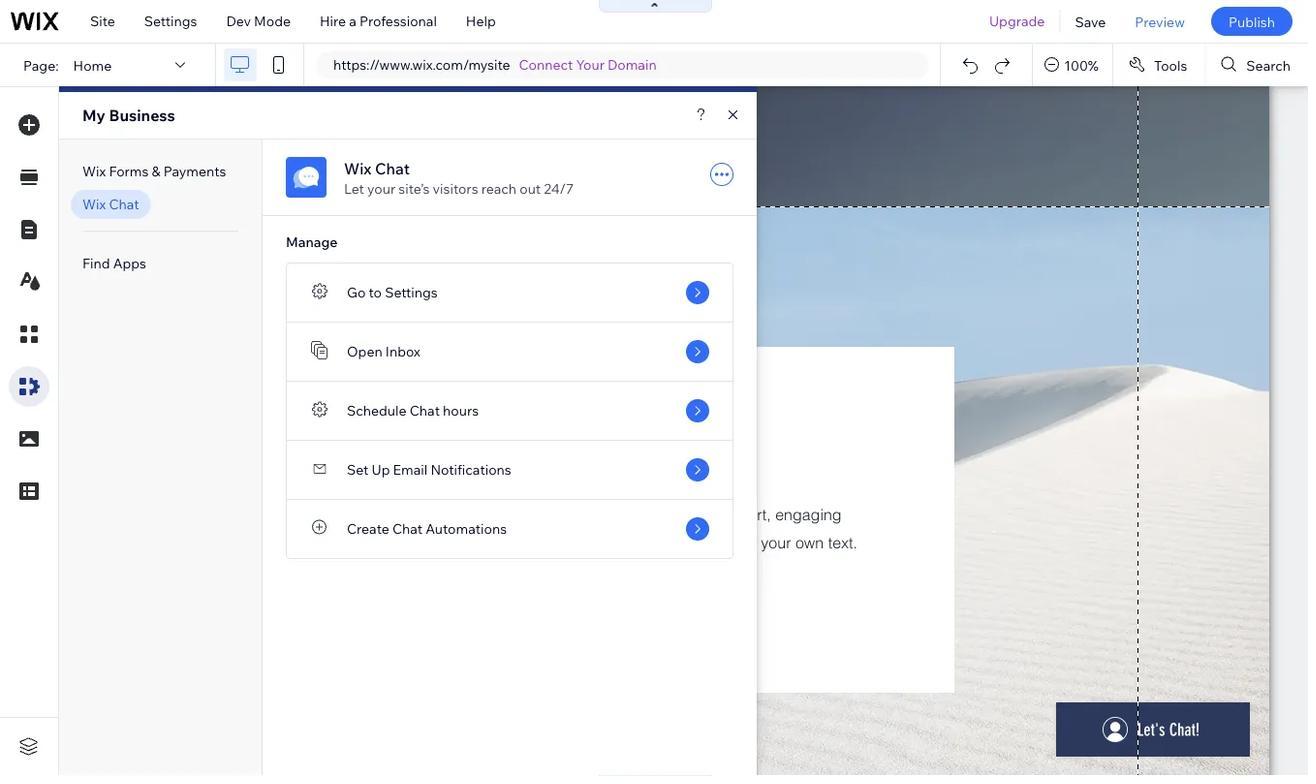 Task type: vqa. For each thing, say whether or not it's contained in the screenshot.
VISITORS at left top
yes



Task type: describe. For each thing, give the bounding box(es) containing it.
chat for wix chat
[[109, 196, 139, 213]]

https://www.wix.com/mysite
[[334, 56, 510, 73]]

100%
[[1065, 56, 1099, 73]]

chat for create chat automations
[[393, 521, 423, 538]]

your
[[367, 180, 396, 197]]

0 horizontal spatial settings
[[144, 13, 197, 30]]

out
[[520, 180, 541, 197]]

schedule chat hours
[[347, 402, 479, 419]]

open
[[347, 343, 383, 360]]

find
[[82, 255, 110, 272]]

up
[[372, 461, 390, 478]]

save button
[[1061, 0, 1121, 43]]

hire
[[320, 13, 346, 30]]

hire a professional
[[320, 13, 437, 30]]

site's
[[399, 180, 430, 197]]

wix for wix chat let your site's visitors reach out 24/7
[[344, 159, 372, 178]]

wix chat let your site's visitors reach out 24/7
[[344, 159, 574, 197]]

find apps
[[82, 255, 146, 272]]

open inbox
[[347, 343, 421, 360]]

create chat automations
[[347, 521, 507, 538]]

site
[[90, 13, 115, 30]]

chat for wix chat let your site's visitors reach out 24/7
[[375, 159, 410, 178]]

publish button
[[1212, 7, 1293, 36]]

wix chat image
[[286, 157, 327, 198]]

tools
[[1155, 56, 1188, 73]]

chat for schedule chat hours
[[410, 402, 440, 419]]

automations
[[426, 521, 507, 538]]

let
[[344, 180, 364, 197]]

domain
[[608, 56, 657, 73]]

help
[[466, 13, 496, 30]]

hours
[[443, 402, 479, 419]]



Task type: locate. For each thing, give the bounding box(es) containing it.
payments
[[164, 163, 226, 180]]

wix chat
[[82, 196, 139, 213]]

search button
[[1206, 44, 1309, 86]]

wix inside wix chat let your site's visitors reach out 24/7
[[344, 159, 372, 178]]

set up email notifications
[[347, 461, 512, 478]]

notifications
[[431, 461, 512, 478]]

professional
[[360, 13, 437, 30]]

chat up your
[[375, 159, 410, 178]]

wix for wix forms & payments
[[82, 163, 106, 180]]

dev mode
[[226, 13, 291, 30]]

email
[[393, 461, 428, 478]]

wix up "find"
[[82, 196, 106, 213]]

upgrade
[[990, 13, 1046, 30]]

1 vertical spatial settings
[[385, 284, 438, 301]]

a
[[349, 13, 357, 30]]

chat
[[375, 159, 410, 178], [109, 196, 139, 213], [410, 402, 440, 419], [393, 521, 423, 538]]

publish
[[1229, 13, 1276, 30]]

go to settings
[[347, 284, 438, 301]]

search
[[1247, 56, 1291, 73]]

https://www.wix.com/mysite connect your domain
[[334, 56, 657, 73]]

1 horizontal spatial settings
[[385, 284, 438, 301]]

save
[[1076, 13, 1107, 30]]

wix for wix chat
[[82, 196, 106, 213]]

to
[[369, 284, 382, 301]]

reach
[[482, 180, 517, 197]]

&
[[152, 163, 161, 180]]

chat inside wix chat let your site's visitors reach out 24/7
[[375, 159, 410, 178]]

preview button
[[1121, 0, 1200, 43]]

go
[[347, 284, 366, 301]]

my
[[82, 106, 106, 125]]

schedule
[[347, 402, 407, 419]]

create
[[347, 521, 390, 538]]

chat down the forms
[[109, 196, 139, 213]]

business
[[109, 106, 175, 125]]

wix forms & payments
[[82, 163, 226, 180]]

my business
[[82, 106, 175, 125]]

apps
[[113, 255, 146, 272]]

connect
[[519, 56, 573, 73]]

settings left dev
[[144, 13, 197, 30]]

wix up let
[[344, 159, 372, 178]]

100% button
[[1034, 44, 1113, 86]]

manage
[[286, 234, 338, 251]]

mode
[[254, 13, 291, 30]]

visitors
[[433, 180, 478, 197]]

settings
[[144, 13, 197, 30], [385, 284, 438, 301]]

forms
[[109, 163, 149, 180]]

wix left the forms
[[82, 163, 106, 180]]

24/7
[[544, 180, 574, 197]]

tools button
[[1114, 44, 1205, 86]]

wix
[[344, 159, 372, 178], [82, 163, 106, 180], [82, 196, 106, 213]]

chat right create at left bottom
[[393, 521, 423, 538]]

dev
[[226, 13, 251, 30]]

home
[[73, 56, 112, 73]]

0 vertical spatial settings
[[144, 13, 197, 30]]

your
[[576, 56, 605, 73]]

preview
[[1136, 13, 1186, 30]]

chat left the hours
[[410, 402, 440, 419]]

set
[[347, 461, 369, 478]]

inbox
[[386, 343, 421, 360]]

settings right to
[[385, 284, 438, 301]]



